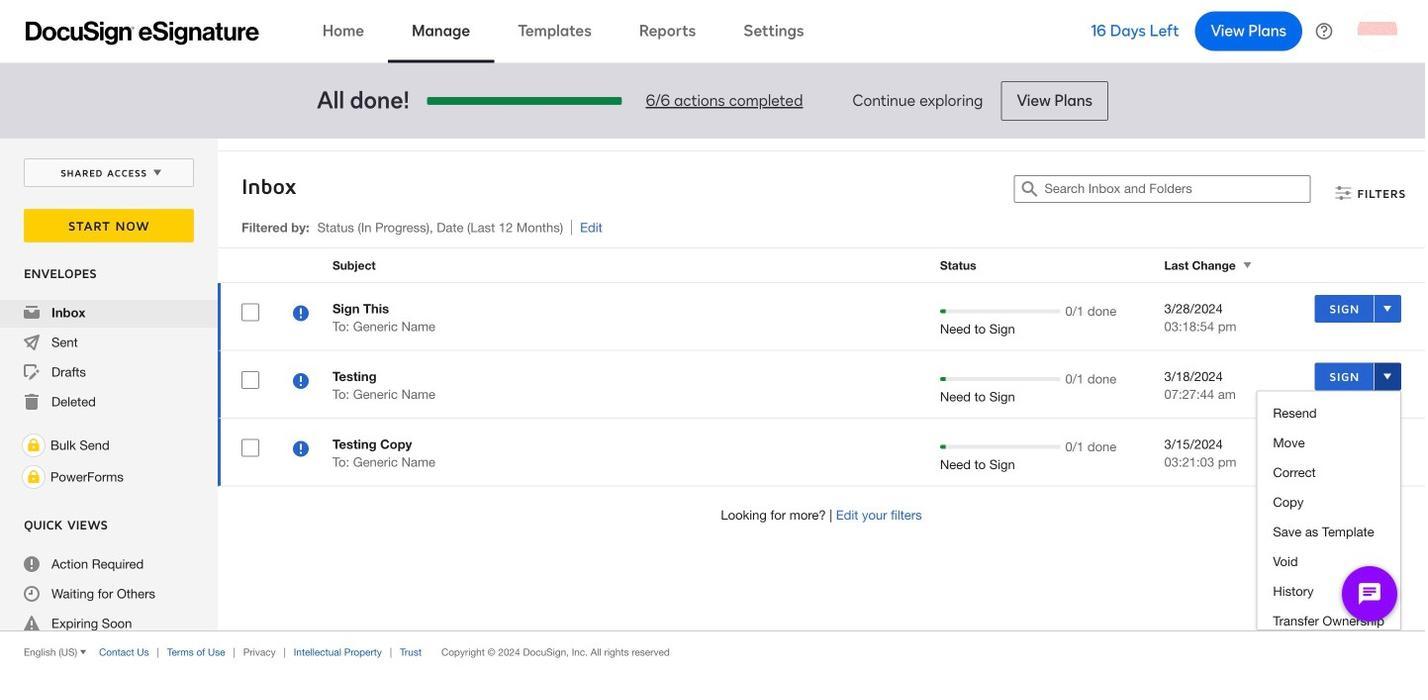 Task type: describe. For each thing, give the bounding box(es) containing it.
2 need to sign image from the top
[[293, 441, 309, 460]]

1 need to sign image from the top
[[293, 373, 309, 392]]

need to sign image
[[293, 305, 309, 324]]

secondary navigation region
[[0, 139, 1426, 673]]

Search Inbox and Folders text field
[[1045, 176, 1310, 202]]

draft image
[[24, 364, 40, 380]]



Task type: vqa. For each thing, say whether or not it's contained in the screenshot.
the middle Add [Untitled] to favorites image
no



Task type: locate. For each thing, give the bounding box(es) containing it.
1 vertical spatial need to sign image
[[293, 441, 309, 460]]

more info region
[[0, 631, 1426, 673]]

your uploaded profile image image
[[1358, 11, 1398, 51]]

0 vertical spatial need to sign image
[[293, 373, 309, 392]]

1 vertical spatial lock image
[[22, 465, 46, 489]]

need to sign image
[[293, 373, 309, 392], [293, 441, 309, 460]]

sent image
[[24, 335, 40, 350]]

docusign esignature image
[[26, 21, 259, 45]]

clock image
[[24, 586, 40, 602]]

trash image
[[24, 394, 40, 410]]

2 lock image from the top
[[22, 465, 46, 489]]

1 lock image from the top
[[22, 434, 46, 457]]

alert image
[[24, 616, 40, 632]]

inbox image
[[24, 305, 40, 321]]

action required image
[[24, 556, 40, 572]]

0 vertical spatial lock image
[[22, 434, 46, 457]]

lock image
[[22, 434, 46, 457], [22, 465, 46, 489]]

menu
[[1258, 399, 1401, 673]]



